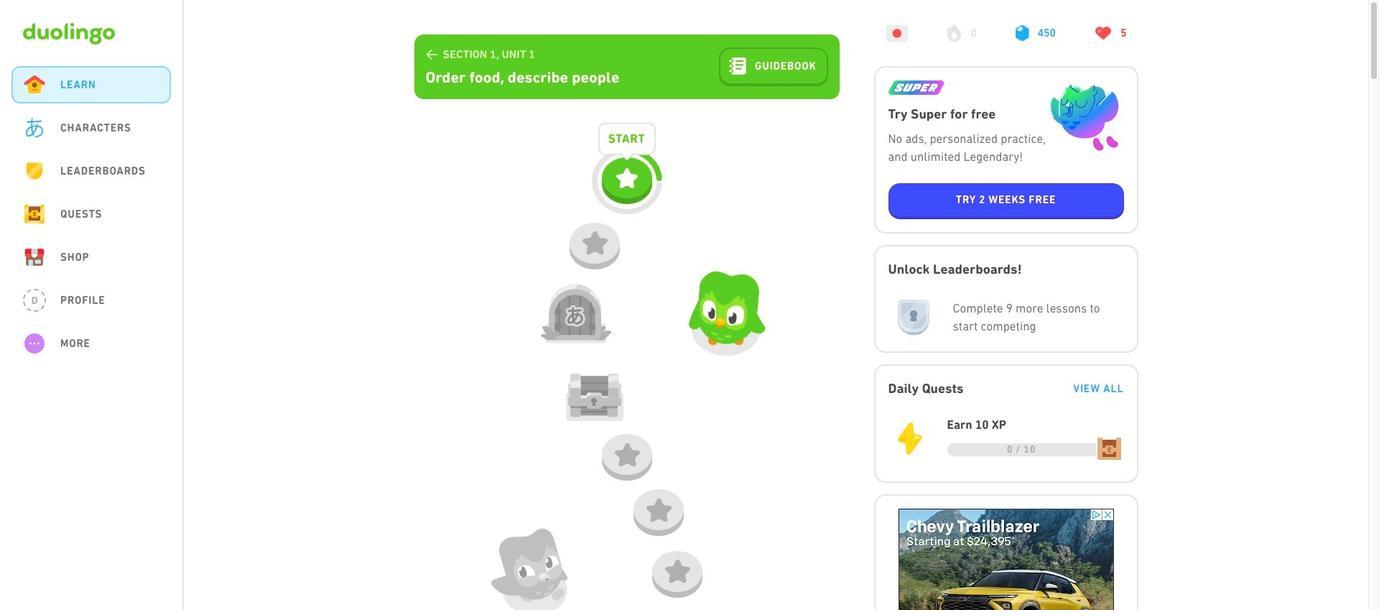 Task type: locate. For each thing, give the bounding box(es) containing it.
advertisement element
[[899, 509, 1114, 610]]

guidebook image
[[729, 57, 747, 75]]

2 vertical spatial lesson image
[[662, 559, 692, 584]]

character gate image
[[541, 284, 612, 344]]

1 vertical spatial lesson image
[[612, 443, 642, 467]]

2 horizontal spatial lesson image
[[662, 559, 692, 584]]

lesson image
[[644, 498, 674, 522]]

lesson image
[[580, 231, 610, 255], [612, 443, 642, 467], [662, 559, 692, 584]]

lesson 2 of 4 image
[[612, 166, 642, 190]]

0 vertical spatial lesson image
[[580, 231, 610, 255]]

1 horizontal spatial lesson image
[[612, 443, 642, 467]]

progress bar
[[948, 444, 1096, 456]]



Task type: describe. For each thing, give the bounding box(es) containing it.
chest image
[[566, 365, 624, 430]]

0 horizontal spatial lesson image
[[580, 231, 610, 255]]



Task type: vqa. For each thing, say whether or not it's contained in the screenshot.
Lesson image
yes



